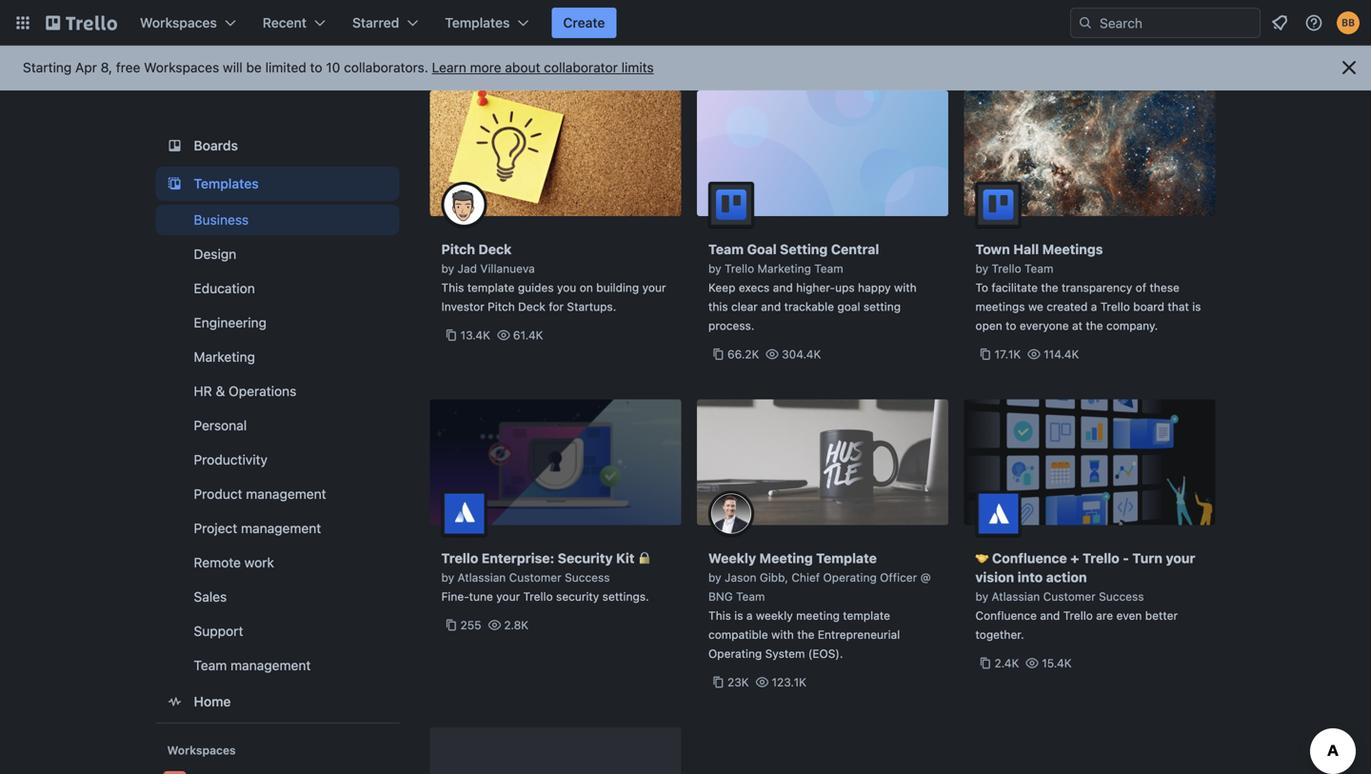 Task type: describe. For each thing, give the bounding box(es) containing it.
customer inside trello enterprise: security kit 🔒 by atlassian customer success fine-tune your trello security settings.
[[509, 571, 562, 584]]

with inside weekly meeting template by jason gibb, chief operating officer @ bng team this is a weekly meeting template compatible with the entrepreneurial operating system (eos).
[[772, 628, 794, 641]]

template board image
[[163, 172, 186, 195]]

system
[[765, 647, 805, 660]]

atlassian inside trello enterprise: security kit 🔒 by atlassian customer success fine-tune your trello security settings.
[[458, 571, 506, 584]]

bob builder (bobbuilder40) image
[[1337, 11, 1360, 34]]

remote work link
[[156, 548, 399, 578]]

team management
[[194, 658, 311, 673]]

free
[[116, 60, 140, 75]]

starred button
[[341, 8, 430, 38]]

of
[[1136, 281, 1147, 294]]

trello enterprise: security kit 🔒 by atlassian customer success fine-tune your trello security settings.
[[441, 550, 651, 603]]

back to home image
[[46, 8, 117, 38]]

setting
[[780, 241, 828, 257]]

boards
[[194, 138, 238, 153]]

0 horizontal spatial marketing
[[194, 349, 255, 365]]

jad villanueva image
[[441, 182, 487, 228]]

starting
[[23, 60, 72, 75]]

better
[[1145, 609, 1178, 622]]

trello up facilitate
[[992, 262, 1022, 275]]

61.4k
[[513, 329, 543, 342]]

education link
[[156, 273, 399, 304]]

10
[[326, 60, 340, 75]]

trello left are
[[1063, 609, 1093, 622]]

meeting
[[796, 609, 840, 622]]

meetings
[[1042, 241, 1103, 257]]

you
[[557, 281, 577, 294]]

support link
[[156, 616, 399, 647]]

security
[[556, 590, 599, 603]]

with inside team goal setting central by trello marketing team keep execs and higher-ups happy with this clear and trackable goal setting process.
[[894, 281, 917, 294]]

building
[[596, 281, 639, 294]]

2.8k
[[504, 619, 529, 632]]

for
[[549, 300, 564, 313]]

1 vertical spatial operating
[[709, 647, 762, 660]]

your inside 🤝 confluence + trello - turn your vision into action by atlassian customer success confluence and trello are even better together.
[[1166, 550, 1196, 566]]

a inside town hall meetings by trello team to facilitate the transparency of these meetings we created a trello board that is open to everyone at the company.
[[1091, 300, 1097, 313]]

company.
[[1107, 319, 1158, 332]]

personal link
[[156, 410, 399, 441]]

1 vertical spatial pitch
[[488, 300, 515, 313]]

marketing link
[[156, 342, 399, 372]]

be
[[246, 60, 262, 75]]

&
[[216, 383, 225, 399]]

will
[[223, 60, 243, 75]]

design link
[[156, 239, 399, 270]]

meetings
[[976, 300, 1025, 313]]

jason
[[725, 571, 757, 584]]

templates link
[[156, 167, 399, 201]]

🔒
[[638, 550, 651, 566]]

team down 'support'
[[194, 658, 227, 673]]

goal
[[838, 300, 860, 313]]

to inside town hall meetings by trello team to facilitate the transparency of these meetings we created a trello board that is open to everyone at the company.
[[1006, 319, 1017, 332]]

security
[[558, 550, 613, 566]]

templates inside popup button
[[445, 15, 510, 30]]

project management link
[[156, 513, 399, 544]]

kit
[[616, 550, 635, 566]]

by inside weekly meeting template by jason gibb, chief operating officer @ bng team this is a weekly meeting template compatible with the entrepreneurial operating system (eos).
[[709, 571, 722, 584]]

that
[[1168, 300, 1189, 313]]

0 vertical spatial and
[[773, 281, 793, 294]]

by inside town hall meetings by trello team to facilitate the transparency of these meetings we created a trello board that is open to everyone at the company.
[[976, 262, 989, 275]]

villanueva
[[480, 262, 535, 275]]

collaborator
[[544, 60, 618, 75]]

entrepreneurial
[[818, 628, 900, 641]]

engineering
[[194, 315, 267, 330]]

home link
[[156, 685, 399, 719]]

success inside trello enterprise: security kit 🔒 by atlassian customer success fine-tune your trello security settings.
[[565, 571, 610, 584]]

turn
[[1133, 550, 1163, 566]]

we
[[1028, 300, 1044, 313]]

board image
[[163, 134, 186, 157]]

trello left -
[[1083, 550, 1120, 566]]

template
[[816, 550, 877, 566]]

atlassian customer success image for trello
[[441, 491, 487, 537]]

higher-
[[796, 281, 835, 294]]

management for product management
[[246, 486, 326, 502]]

keep
[[709, 281, 736, 294]]

by inside trello enterprise: security kit 🔒 by atlassian customer success fine-tune your trello security settings.
[[441, 571, 454, 584]]

is inside town hall meetings by trello team to facilitate the transparency of these meetings we created a trello board that is open to everyone at the company.
[[1192, 300, 1201, 313]]

to
[[976, 281, 989, 294]]

0 vertical spatial confluence
[[992, 550, 1067, 566]]

about
[[505, 60, 540, 75]]

and inside 🤝 confluence + trello - turn your vision into action by atlassian customer success confluence and trello are even better together.
[[1040, 609, 1060, 622]]

team inside weekly meeting template by jason gibb, chief operating officer @ bng team this is a weekly meeting template compatible with the entrepreneurial operating system (eos).
[[736, 590, 765, 603]]

team up higher-
[[815, 262, 843, 275]]

jad
[[458, 262, 477, 275]]

1 vertical spatial templates
[[194, 176, 259, 191]]

officer
[[880, 571, 917, 584]]

facilitate
[[992, 281, 1038, 294]]

business link
[[156, 205, 399, 235]]

tune
[[469, 590, 493, 603]]

collaborators.
[[344, 60, 428, 75]]

remote
[[194, 555, 241, 570]]

design
[[194, 246, 236, 262]]

created
[[1047, 300, 1088, 313]]

0 vertical spatial to
[[310, 60, 322, 75]]

town
[[976, 241, 1010, 257]]

transparency
[[1062, 281, 1133, 294]]

trello inside team goal setting central by trello marketing team keep execs and higher-ups happy with this clear and trackable goal setting process.
[[725, 262, 754, 275]]

123.1k
[[772, 676, 807, 689]]

chief
[[792, 571, 820, 584]]

gibb,
[[760, 571, 788, 584]]

create button
[[552, 8, 617, 38]]

primary element
[[0, 0, 1371, 46]]

support
[[194, 623, 243, 639]]

1 horizontal spatial deck
[[518, 300, 546, 313]]

trello up 2.8k
[[523, 590, 553, 603]]

2.4k
[[995, 657, 1019, 670]]

by inside 🤝 confluence + trello - turn your vision into action by atlassian customer success confluence and trello are even better together.
[[976, 590, 989, 603]]

hr
[[194, 383, 212, 399]]

trello up company. at the top right of the page
[[1101, 300, 1130, 313]]

is inside weekly meeting template by jason gibb, chief operating officer @ bng team this is a weekly meeting template compatible with the entrepreneurial operating system (eos).
[[734, 609, 743, 622]]

1 vertical spatial confluence
[[976, 609, 1037, 622]]

guides
[[518, 281, 554, 294]]

8,
[[101, 60, 112, 75]]



Task type: locate. For each thing, give the bounding box(es) containing it.
0 vertical spatial pitch
[[441, 241, 475, 257]]

trello up execs
[[725, 262, 754, 275]]

fine-
[[441, 590, 469, 603]]

0 vertical spatial operating
[[823, 571, 877, 584]]

2 atlassian customer success image from the left
[[976, 491, 1021, 537]]

the inside weekly meeting template by jason gibb, chief operating officer @ bng team this is a weekly meeting template compatible with the entrepreneurial operating system (eos).
[[797, 628, 815, 641]]

1 horizontal spatial template
[[843, 609, 890, 622]]

open information menu image
[[1305, 13, 1324, 32]]

1 vertical spatial with
[[772, 628, 794, 641]]

bng
[[709, 590, 733, 603]]

action
[[1046, 569, 1087, 585]]

by up keep
[[709, 262, 722, 275]]

weekly meeting template by jason gibb, chief operating officer @ bng team this is a weekly meeting template compatible with the entrepreneurial operating system (eos).
[[709, 550, 931, 660]]

your inside trello enterprise: security kit 🔒 by atlassian customer success fine-tune your trello security settings.
[[496, 590, 520, 603]]

operating down template
[[823, 571, 877, 584]]

a down transparency
[[1091, 300, 1097, 313]]

engineering link
[[156, 308, 399, 338]]

2 horizontal spatial your
[[1166, 550, 1196, 566]]

1 horizontal spatial to
[[1006, 319, 1017, 332]]

0 horizontal spatial the
[[797, 628, 815, 641]]

success inside 🤝 confluence + trello - turn your vision into action by atlassian customer success confluence and trello are even better together.
[[1099, 590, 1144, 603]]

1 vertical spatial management
[[241, 520, 321, 536]]

0 horizontal spatial this
[[441, 281, 464, 294]]

0 horizontal spatial pitch
[[441, 241, 475, 257]]

the up we
[[1041, 281, 1059, 294]]

0 vertical spatial template
[[467, 281, 515, 294]]

workspaces up "free"
[[140, 15, 217, 30]]

1 vertical spatial a
[[747, 609, 753, 622]]

atlassian inside 🤝 confluence + trello - turn your vision into action by atlassian customer success confluence and trello are even better together.
[[992, 590, 1040, 603]]

operations
[[229, 383, 296, 399]]

management
[[246, 486, 326, 502], [241, 520, 321, 536], [231, 658, 311, 673]]

marketing up &
[[194, 349, 255, 365]]

1 horizontal spatial is
[[1192, 300, 1201, 313]]

by up fine-
[[441, 571, 454, 584]]

0 horizontal spatial a
[[747, 609, 753, 622]]

productivity
[[194, 452, 268, 468]]

to down meetings
[[1006, 319, 1017, 332]]

1 vertical spatial and
[[761, 300, 781, 313]]

0 vertical spatial workspaces
[[140, 15, 217, 30]]

jason gibb, chief operating officer @ bng team image
[[709, 491, 754, 537]]

investor
[[441, 300, 484, 313]]

and down action
[[1040, 609, 1060, 622]]

1 horizontal spatial a
[[1091, 300, 1097, 313]]

your right building
[[642, 281, 666, 294]]

23k
[[728, 676, 749, 689]]

1 horizontal spatial marketing
[[758, 262, 811, 275]]

trello up fine-
[[441, 550, 478, 566]]

0 horizontal spatial with
[[772, 628, 794, 641]]

1 vertical spatial customer
[[1043, 590, 1096, 603]]

66.2k
[[728, 348, 759, 361]]

pitch right investor
[[488, 300, 515, 313]]

0 vertical spatial management
[[246, 486, 326, 502]]

with up system
[[772, 628, 794, 641]]

0 horizontal spatial your
[[496, 590, 520, 603]]

starred
[[352, 15, 399, 30]]

management for project management
[[241, 520, 321, 536]]

atlassian down into
[[992, 590, 1040, 603]]

2 vertical spatial your
[[496, 590, 520, 603]]

0 horizontal spatial template
[[467, 281, 515, 294]]

0 vertical spatial this
[[441, 281, 464, 294]]

deck down guides at left
[[518, 300, 546, 313]]

1 atlassian customer success image from the left
[[441, 491, 487, 537]]

2 vertical spatial the
[[797, 628, 815, 641]]

remote work
[[194, 555, 274, 570]]

even
[[1117, 609, 1142, 622]]

by left jad
[[441, 262, 454, 275]]

ups
[[835, 281, 855, 294]]

Search field
[[1093, 9, 1260, 37]]

0 vertical spatial success
[[565, 571, 610, 584]]

is up compatible
[[734, 609, 743, 622]]

this up investor
[[441, 281, 464, 294]]

at
[[1072, 319, 1083, 332]]

operating down compatible
[[709, 647, 762, 660]]

to left 10
[[310, 60, 322, 75]]

@
[[920, 571, 931, 584]]

home
[[194, 694, 231, 709]]

recent
[[263, 15, 307, 30]]

your right tune
[[496, 590, 520, 603]]

customer down action
[[1043, 590, 1096, 603]]

1 horizontal spatial customer
[[1043, 590, 1096, 603]]

sales
[[194, 589, 227, 605]]

by up bng
[[709, 571, 722, 584]]

1 horizontal spatial the
[[1041, 281, 1059, 294]]

project
[[194, 520, 237, 536]]

are
[[1096, 609, 1113, 622]]

by
[[441, 262, 454, 275], [709, 262, 722, 275], [976, 262, 989, 275], [441, 571, 454, 584], [709, 571, 722, 584], [976, 590, 989, 603]]

pitch deck by jad villanueva this template guides you on building your investor pitch deck for startups.
[[441, 241, 666, 313]]

atlassian customer success image for 🤝
[[976, 491, 1021, 537]]

1 horizontal spatial with
[[894, 281, 917, 294]]

0 horizontal spatial operating
[[709, 647, 762, 660]]

templates button
[[434, 8, 540, 38]]

templates up more
[[445, 15, 510, 30]]

1 vertical spatial atlassian
[[992, 590, 1040, 603]]

your for 🔒
[[496, 590, 520, 603]]

your for villanueva
[[642, 281, 666, 294]]

0 horizontal spatial atlassian
[[458, 571, 506, 584]]

management down product management link
[[241, 520, 321, 536]]

1 vertical spatial deck
[[518, 300, 546, 313]]

everyone
[[1020, 319, 1069, 332]]

a
[[1091, 300, 1097, 313], [747, 609, 753, 622]]

this
[[441, 281, 464, 294], [709, 609, 731, 622]]

search image
[[1078, 15, 1093, 30]]

customer
[[509, 571, 562, 584], [1043, 590, 1096, 603]]

1 horizontal spatial operating
[[823, 571, 877, 584]]

1 vertical spatial the
[[1086, 319, 1103, 332]]

114.4k
[[1044, 348, 1079, 361]]

product management
[[194, 486, 326, 502]]

2 vertical spatial management
[[231, 658, 311, 673]]

0 horizontal spatial success
[[565, 571, 610, 584]]

304.4k
[[782, 348, 821, 361]]

process.
[[709, 319, 755, 332]]

0 horizontal spatial is
[[734, 609, 743, 622]]

startups.
[[567, 300, 616, 313]]

create
[[563, 15, 605, 30]]

pitch
[[441, 241, 475, 257], [488, 300, 515, 313]]

0 vertical spatial the
[[1041, 281, 1059, 294]]

1 vertical spatial success
[[1099, 590, 1144, 603]]

and right execs
[[773, 281, 793, 294]]

management down productivity link
[[246, 486, 326, 502]]

to
[[310, 60, 322, 75], [1006, 319, 1017, 332]]

customer down enterprise:
[[509, 571, 562, 584]]

this inside pitch deck by jad villanueva this template guides you on building your investor pitch deck for startups.
[[441, 281, 464, 294]]

this
[[709, 300, 728, 313]]

0 horizontal spatial to
[[310, 60, 322, 75]]

team left goal at the top of page
[[709, 241, 744, 257]]

1 horizontal spatial your
[[642, 281, 666, 294]]

0 notifications image
[[1268, 11, 1291, 34]]

0 vertical spatial marketing
[[758, 262, 811, 275]]

1 horizontal spatial this
[[709, 609, 731, 622]]

into
[[1018, 569, 1043, 585]]

1 horizontal spatial atlassian customer success image
[[976, 491, 1021, 537]]

trello team image
[[976, 182, 1021, 228]]

management down support link
[[231, 658, 311, 673]]

clear
[[731, 300, 758, 313]]

confluence up into
[[992, 550, 1067, 566]]

home image
[[163, 690, 186, 713]]

workspaces down home
[[167, 744, 236, 757]]

workspaces down "workspaces" 'popup button'
[[144, 60, 219, 75]]

team down jason
[[736, 590, 765, 603]]

1 vertical spatial this
[[709, 609, 731, 622]]

the
[[1041, 281, 1059, 294], [1086, 319, 1103, 332], [797, 628, 815, 641]]

team down hall
[[1025, 262, 1054, 275]]

atlassian customer success image
[[441, 491, 487, 537], [976, 491, 1021, 537]]

0 vertical spatial deck
[[478, 241, 512, 257]]

1 vertical spatial your
[[1166, 550, 1196, 566]]

2 vertical spatial workspaces
[[167, 744, 236, 757]]

sales link
[[156, 582, 399, 612]]

13.4k
[[460, 329, 490, 342]]

0 vertical spatial templates
[[445, 15, 510, 30]]

enterprise:
[[482, 550, 555, 566]]

2 vertical spatial and
[[1040, 609, 1060, 622]]

by inside pitch deck by jad villanueva this template guides you on building your investor pitch deck for startups.
[[441, 262, 454, 275]]

template down villanueva
[[467, 281, 515, 294]]

1 vertical spatial marketing
[[194, 349, 255, 365]]

product management link
[[156, 479, 399, 509]]

atlassian customer success image up 🤝
[[976, 491, 1021, 537]]

team inside town hall meetings by trello team to facilitate the transparency of these meetings we created a trello board that is open to everyone at the company.
[[1025, 262, 1054, 275]]

1 vertical spatial template
[[843, 609, 890, 622]]

marketing down setting
[[758, 262, 811, 275]]

marketing inside team goal setting central by trello marketing team keep execs and higher-ups happy with this clear and trackable goal setting process.
[[758, 262, 811, 275]]

settings.
[[602, 590, 649, 603]]

atlassian up tune
[[458, 571, 506, 584]]

atlassian customer success image up enterprise:
[[441, 491, 487, 537]]

personal
[[194, 418, 247, 433]]

255
[[460, 619, 481, 632]]

these
[[1150, 281, 1180, 294]]

education
[[194, 280, 255, 296]]

template inside weekly meeting template by jason gibb, chief operating officer @ bng team this is a weekly meeting template compatible with the entrepreneurial operating system (eos).
[[843, 609, 890, 622]]

your inside pitch deck by jad villanueva this template guides you on building your investor pitch deck for startups.
[[642, 281, 666, 294]]

pitch up jad
[[441, 241, 475, 257]]

open
[[976, 319, 1003, 332]]

1 horizontal spatial templates
[[445, 15, 510, 30]]

workspaces button
[[129, 8, 247, 38]]

by down vision
[[976, 590, 989, 603]]

0 vertical spatial your
[[642, 281, 666, 294]]

0 vertical spatial atlassian
[[458, 571, 506, 584]]

is right that
[[1192, 300, 1201, 313]]

this inside weekly meeting template by jason gibb, chief operating officer @ bng team this is a weekly meeting template compatible with the entrepreneurial operating system (eos).
[[709, 609, 731, 622]]

the down meeting
[[797, 628, 815, 641]]

the right at
[[1086, 319, 1103, 332]]

compatible
[[709, 628, 768, 641]]

with up setting
[[894, 281, 917, 294]]

1 horizontal spatial atlassian
[[992, 590, 1040, 603]]

happy
[[858, 281, 891, 294]]

goal
[[747, 241, 777, 257]]

workspaces inside "workspaces" 'popup button'
[[140, 15, 217, 30]]

success up even
[[1099, 590, 1144, 603]]

more
[[470, 60, 501, 75]]

work
[[245, 555, 274, 570]]

on
[[580, 281, 593, 294]]

customer inside 🤝 confluence + trello - turn your vision into action by atlassian customer success confluence and trello are even better together.
[[1043, 590, 1096, 603]]

0 horizontal spatial templates
[[194, 176, 259, 191]]

deck up villanueva
[[478, 241, 512, 257]]

0 vertical spatial customer
[[509, 571, 562, 584]]

by up to at top
[[976, 262, 989, 275]]

trello marketing team image
[[709, 182, 754, 228]]

a inside weekly meeting template by jason gibb, chief operating officer @ bng team this is a weekly meeting template compatible with the entrepreneurial operating system (eos).
[[747, 609, 753, 622]]

and down execs
[[761, 300, 781, 313]]

confluence up together.
[[976, 609, 1037, 622]]

this down bng
[[709, 609, 731, 622]]

workspaces
[[140, 15, 217, 30], [144, 60, 219, 75], [167, 744, 236, 757]]

0 vertical spatial is
[[1192, 300, 1201, 313]]

a up compatible
[[747, 609, 753, 622]]

17.1k
[[995, 348, 1021, 361]]

board
[[1133, 300, 1165, 313]]

recent button
[[251, 8, 337, 38]]

management for team management
[[231, 658, 311, 673]]

templates
[[445, 15, 510, 30], [194, 176, 259, 191]]

🤝 confluence + trello - turn your vision into action by atlassian customer success confluence and trello are even better together.
[[976, 550, 1196, 641]]

1 vertical spatial is
[[734, 609, 743, 622]]

by inside team goal setting central by trello marketing team keep execs and higher-ups happy with this clear and trackable goal setting process.
[[709, 262, 722, 275]]

0 horizontal spatial atlassian customer success image
[[441, 491, 487, 537]]

template up entrepreneurial
[[843, 609, 890, 622]]

1 vertical spatial to
[[1006, 319, 1017, 332]]

0 horizontal spatial deck
[[478, 241, 512, 257]]

1 horizontal spatial pitch
[[488, 300, 515, 313]]

vision
[[976, 569, 1014, 585]]

0 horizontal spatial customer
[[509, 571, 562, 584]]

execs
[[739, 281, 770, 294]]

templates up business
[[194, 176, 259, 191]]

+
[[1071, 550, 1079, 566]]

🤝
[[976, 550, 989, 566]]

0 vertical spatial a
[[1091, 300, 1097, 313]]

weekly
[[756, 609, 793, 622]]

together.
[[976, 628, 1024, 641]]

-
[[1123, 550, 1129, 566]]

2 horizontal spatial the
[[1086, 319, 1103, 332]]

1 vertical spatial workspaces
[[144, 60, 219, 75]]

1 horizontal spatial success
[[1099, 590, 1144, 603]]

0 vertical spatial with
[[894, 281, 917, 294]]

your right turn
[[1166, 550, 1196, 566]]

template inside pitch deck by jad villanueva this template guides you on building your investor pitch deck for startups.
[[467, 281, 515, 294]]

learn more about collaborator limits link
[[432, 60, 654, 75]]

business
[[194, 212, 249, 228]]

success down security
[[565, 571, 610, 584]]

confluence
[[992, 550, 1067, 566], [976, 609, 1037, 622]]



Task type: vqa. For each thing, say whether or not it's contained in the screenshot.


